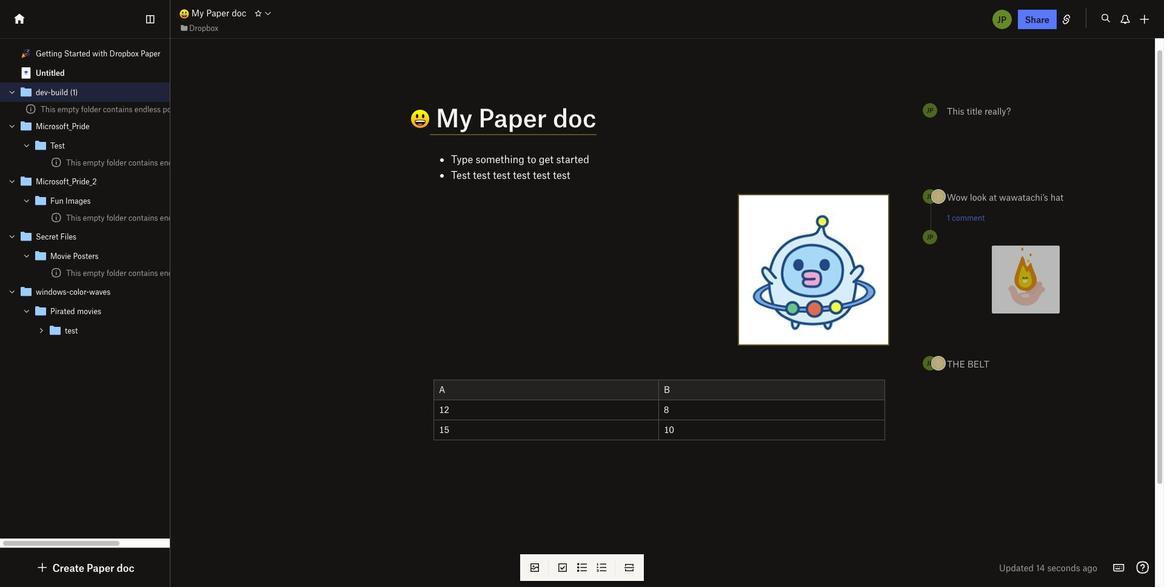 Task type: vqa. For each thing, say whether or not it's contained in the screenshot.


Task type: locate. For each thing, give the bounding box(es) containing it.
jp left the
[[927, 359, 934, 367]]

template content image inside movie posters link
[[33, 249, 48, 263]]

template content image
[[19, 119, 33, 133], [33, 138, 48, 153], [19, 174, 33, 189], [33, 194, 48, 208], [19, 229, 33, 244], [19, 285, 33, 299], [33, 304, 48, 319]]

color-
[[69, 287, 89, 297]]

0 horizontal spatial my
[[192, 8, 204, 18]]

2 horizontal spatial 1
[[948, 213, 951, 223]]

8 list item from the top
[[0, 282, 238, 340]]

template content image
[[19, 66, 33, 80], [19, 85, 33, 99], [33, 249, 48, 263], [48, 323, 62, 338]]

windows-color-waves link
[[0, 282, 238, 302]]

something
[[476, 153, 525, 165]]

template content image inside test link
[[48, 323, 62, 338]]

template content image down microsoft_pride
[[33, 138, 48, 153]]

template content image for dev-build (1)
[[19, 85, 33, 99]]

1 for "annotation 1" element
[[823, 217, 826, 225]]

dropbox inside / contents 'list'
[[110, 49, 139, 58]]

0 horizontal spatial dropbox
[[110, 49, 139, 58]]

test down type
[[451, 169, 471, 181]]

secret files link
[[0, 227, 238, 246]]

possibilities
[[163, 104, 204, 114], [188, 158, 229, 167], [188, 213, 229, 223], [188, 268, 229, 278]]

paper inside heading
[[479, 102, 547, 132]]

template content image up expand folder image
[[33, 304, 48, 319]]

15
[[439, 424, 449, 435]]

my paper doc up dropbox link
[[189, 8, 247, 18]]

share
[[1026, 14, 1050, 25]]

test inside / contents 'list'
[[50, 141, 65, 150]]

this down the movie posters
[[66, 268, 81, 278]]

build
[[51, 87, 68, 97]]

close folder image
[[8, 88, 16, 96], [8, 122, 16, 130], [8, 177, 16, 186], [22, 252, 31, 260]]

2 horizontal spatial doc
[[553, 102, 597, 132]]

2
[[813, 304, 817, 312], [937, 359, 941, 368]]

1
[[938, 192, 941, 201], [948, 213, 951, 223], [823, 217, 826, 225]]

this for microsoft_pride
[[66, 158, 81, 167]]

list item containing microsoft_pride_2
[[0, 172, 238, 227]]

close folder image for microsoft_pride
[[8, 122, 16, 130]]

template content image inside test link
[[33, 138, 48, 153]]

my paper doc up "something"
[[430, 102, 597, 132]]

1 vertical spatial my
[[436, 102, 473, 132]]

0 horizontal spatial my paper doc
[[189, 8, 247, 18]]

paper inside / contents 'list'
[[141, 49, 161, 58]]

close folder image left microsoft_pride
[[8, 122, 16, 130]]

template content image left dev-
[[19, 85, 33, 99]]

folder down test link
[[107, 158, 127, 167]]

close folder image for movie posters
[[22, 252, 31, 260]]

my up type
[[436, 102, 473, 132]]

the belt
[[948, 359, 990, 370]]

getting started with dropbox paper
[[36, 49, 161, 58]]

dropbox
[[189, 23, 219, 33], [110, 49, 139, 58]]

folder down the fun images link
[[107, 213, 127, 223]]

this
[[41, 104, 56, 114], [948, 106, 965, 117], [66, 158, 81, 167], [66, 213, 81, 223], [66, 268, 81, 278]]

template content image inside pirated movies link
[[33, 304, 48, 319]]

untitled link
[[0, 63, 238, 83]]

6 list item from the top
[[0, 227, 238, 282]]

test
[[473, 169, 491, 181], [493, 169, 511, 181], [513, 169, 531, 181], [533, 169, 551, 181], [553, 169, 571, 181], [65, 326, 78, 335]]

this for microsoft_pride_2
[[66, 213, 81, 223]]

dig image
[[35, 561, 50, 575]]

3 list item from the top
[[0, 136, 238, 170]]

1 vertical spatial test
[[451, 169, 471, 181]]

close folder image for microsoft_pride_2
[[8, 177, 16, 186]]

wow look at wawatachi's hat
[[948, 192, 1064, 203]]

close folder image
[[22, 141, 31, 150], [22, 197, 31, 205], [8, 232, 16, 241], [8, 288, 16, 296], [22, 307, 31, 315]]

doc
[[232, 8, 247, 18], [553, 102, 597, 132], [117, 562, 134, 574]]

0 vertical spatial test
[[50, 141, 65, 150]]

template content image for fun images
[[33, 194, 48, 208]]

test link
[[0, 321, 238, 340]]

template content image inside untitled link
[[19, 66, 33, 80]]

possibilities for secret files
[[188, 268, 229, 278]]

8
[[664, 404, 669, 415]]

pirated movies
[[50, 306, 101, 316]]

doc right create
[[117, 562, 134, 574]]

paper inside popup button
[[87, 562, 114, 574]]

endless
[[135, 104, 161, 114], [160, 158, 186, 167], [160, 213, 186, 223], [160, 268, 186, 278]]

dropbox down my paper doc link
[[189, 23, 219, 33]]

started
[[557, 153, 590, 165]]

0 horizontal spatial test
[[50, 141, 65, 150]]

list item
[[0, 83, 238, 116], [0, 116, 238, 172], [0, 136, 238, 170], [0, 172, 238, 227], [0, 191, 238, 225], [0, 227, 238, 282], [0, 246, 238, 280], [0, 282, 238, 340], [0, 302, 238, 340]]

this empty folder contains endless possibilities for microsoft_pride
[[66, 158, 229, 167]]

2 vertical spatial doc
[[117, 562, 134, 574]]

0 vertical spatial 2
[[813, 304, 817, 312]]

1 horizontal spatial my
[[436, 102, 473, 132]]

wow
[[948, 192, 968, 203]]

create paper doc button
[[35, 561, 134, 575]]

this for secret files
[[66, 268, 81, 278]]

template content image left movie
[[33, 249, 48, 263]]

1 horizontal spatial my paper doc
[[430, 102, 597, 132]]

1 comment button
[[948, 213, 985, 223]]

this up the microsoft_pride_2
[[66, 158, 81, 167]]

empty down images
[[83, 213, 105, 223]]

template content image left secret
[[19, 229, 33, 244]]

at
[[990, 192, 997, 203]]

paper up "something"
[[479, 102, 547, 132]]

template content image for movie posters
[[33, 249, 48, 263]]

my paper doc inside heading
[[430, 102, 597, 132]]

folder for microsoft_pride_2
[[107, 213, 127, 223]]

endless down test link
[[160, 158, 186, 167]]

close folder image left the microsoft_pride_2
[[8, 177, 16, 186]]

template content image for test
[[48, 323, 62, 338]]

template content image inside the fun images link
[[33, 194, 48, 208]]

wawatachi's
[[1000, 192, 1049, 203]]

microsoft_pride_2
[[36, 177, 97, 186]]

4 list item from the top
[[0, 172, 238, 227]]

1 horizontal spatial dropbox
[[189, 23, 219, 33]]

jp left title
[[927, 106, 934, 114]]

possibilities for microsoft_pride
[[188, 158, 229, 167]]

1 vertical spatial my paper doc
[[430, 102, 597, 132]]

test
[[50, 141, 65, 150], [451, 169, 471, 181]]

contains for secret files
[[129, 268, 158, 278]]

list item containing test
[[0, 136, 238, 170]]

this empty folder contains endless possibilities down movie posters link
[[66, 268, 229, 278]]

fun images link
[[0, 191, 238, 211]]

ago
[[1083, 562, 1098, 573]]

this empty folder contains endless possibilities up the microsoft_pride link
[[41, 104, 204, 114]]

really?
[[985, 106, 1012, 117]]

microsoft_pride_2 link
[[0, 172, 238, 191]]

template content image down party popper icon
[[19, 66, 33, 80]]

1 horizontal spatial test
[[451, 169, 471, 181]]

this empty folder contains endless possibilities down test link
[[66, 158, 229, 167]]

template content image left windows-
[[19, 285, 33, 299]]

endless for microsoft_pride
[[160, 158, 186, 167]]

template content image left the microsoft_pride_2
[[19, 174, 33, 189]]

template content image inside "microsoft_pride_2" link
[[19, 174, 33, 189]]

contains down the fun images link
[[129, 213, 158, 223]]

empty down posters
[[83, 268, 105, 278]]

close folder image for test
[[22, 141, 31, 150]]

movies
[[77, 306, 101, 316]]

template content image for windows-color-waves
[[19, 285, 33, 299]]

this empty folder contains endless possibilities
[[41, 104, 204, 114], [66, 158, 229, 167], [66, 213, 229, 223], [66, 268, 229, 278]]

folder
[[81, 104, 101, 114], [107, 158, 127, 167], [107, 213, 127, 223], [107, 268, 127, 278]]

template content image inside dev-build (1) link
[[19, 85, 33, 99]]

1 vertical spatial 2
[[937, 359, 941, 368]]

close folder image left movie
[[22, 252, 31, 260]]

paper
[[206, 8, 230, 18], [141, 49, 161, 58], [479, 102, 547, 132], [87, 562, 114, 574]]

doc up started at the top of the page
[[553, 102, 597, 132]]

jp inside jp 1
[[927, 192, 934, 200]]

my right grinning face with big eyes icon
[[192, 8, 204, 18]]

close folder image for pirated movies
[[22, 307, 31, 315]]

template content image inside the microsoft_pride link
[[19, 119, 33, 133]]

dropbox up untitled link
[[110, 49, 139, 58]]

close folder image inside "microsoft_pride_2" link
[[8, 177, 16, 186]]

jp left share
[[998, 14, 1007, 25]]

the
[[948, 359, 966, 370]]

(1)
[[70, 87, 78, 97]]

folder down movie posters link
[[107, 268, 127, 278]]

my paper doc link
[[180, 6, 247, 20]]

close folder image for windows-color-waves
[[8, 288, 16, 296]]

1 horizontal spatial doc
[[232, 8, 247, 18]]

template content image inside secret files link
[[19, 229, 33, 244]]

1 list item from the top
[[0, 83, 238, 116]]

contains
[[103, 104, 133, 114], [129, 158, 158, 167], [129, 213, 158, 223], [129, 268, 158, 278]]

0 horizontal spatial 1
[[823, 217, 826, 225]]

secret files
[[36, 232, 77, 241]]

my paper doc
[[189, 8, 247, 18], [430, 102, 597, 132]]

5 list item from the top
[[0, 191, 238, 225]]

contains for microsoft_pride_2
[[129, 213, 158, 223]]

template content image left microsoft_pride
[[19, 119, 33, 133]]

contains down test link
[[129, 158, 158, 167]]

template content image inside windows-color-waves link
[[19, 285, 33, 299]]

jp left wow
[[927, 192, 934, 200]]

7 list item from the top
[[0, 246, 238, 280]]

movie posters
[[50, 251, 99, 261]]

paper up dropbox link
[[206, 8, 230, 18]]

doc inside popup button
[[117, 562, 134, 574]]

empty down test link
[[83, 158, 105, 167]]

2 list item from the top
[[0, 116, 238, 172]]

template content image left fun
[[33, 194, 48, 208]]

0 vertical spatial my paper doc
[[189, 8, 247, 18]]

9 list item from the top
[[0, 302, 238, 340]]

1 comment
[[948, 213, 985, 223]]

user-uploaded image: wawatchi2.jpg image
[[740, 195, 889, 345]]

/ contents list
[[0, 44, 238, 340]]

1 vertical spatial dropbox
[[110, 49, 139, 58]]

get
[[539, 153, 554, 165]]

0 horizontal spatial doc
[[117, 562, 134, 574]]

endless down the fun images link
[[160, 213, 186, 223]]

folder for microsoft_pride
[[107, 158, 127, 167]]

paper right create
[[87, 562, 114, 574]]

0 vertical spatial dropbox
[[189, 23, 219, 33]]

1 vertical spatial doc
[[553, 102, 597, 132]]

title
[[967, 106, 983, 117]]

test inside / contents 'list'
[[65, 326, 78, 335]]

contains down movie posters link
[[129, 268, 158, 278]]

paper up untitled link
[[141, 49, 161, 58]]

0 vertical spatial doc
[[232, 8, 247, 18]]

10
[[664, 424, 675, 435]]

endless down movie posters link
[[160, 268, 186, 278]]

test link
[[0, 136, 238, 155]]

close folder image inside the microsoft_pride link
[[8, 122, 16, 130]]

folder for secret files
[[107, 268, 127, 278]]

list item containing secret files
[[0, 227, 238, 282]]

doc right grinning face with big eyes icon
[[232, 8, 247, 18]]

this down the fun images
[[66, 213, 81, 223]]

this empty folder contains endless possibilities down the fun images link
[[66, 213, 229, 223]]

close folder image left dev-
[[8, 88, 16, 96]]

template content image for microsoft_pride_2
[[19, 174, 33, 189]]

template content image right expand folder image
[[48, 323, 62, 338]]

empty
[[57, 104, 79, 114], [83, 158, 105, 167], [83, 213, 105, 223], [83, 268, 105, 278]]

my
[[192, 8, 204, 18], [436, 102, 473, 132]]

close folder image for fun images
[[22, 197, 31, 205]]

endless for secret files
[[160, 268, 186, 278]]

secret
[[36, 232, 58, 241]]

heading
[[385, 102, 889, 135]]

jp
[[998, 14, 1007, 25], [927, 106, 934, 114], [927, 192, 934, 200], [927, 233, 934, 241], [927, 359, 934, 367]]

template content image for test
[[33, 138, 48, 153]]

test down microsoft_pride
[[50, 141, 65, 150]]



Task type: describe. For each thing, give the bounding box(es) containing it.
template content image for microsoft_pride
[[19, 119, 33, 133]]

updated
[[1000, 562, 1034, 573]]

create
[[52, 562, 84, 574]]

type
[[451, 153, 473, 165]]

to
[[527, 153, 537, 165]]

😃
[[385, 104, 409, 134]]

1 horizontal spatial 2
[[937, 359, 941, 368]]

doc inside heading
[[553, 102, 597, 132]]

12
[[439, 404, 449, 415]]

list item containing microsoft_pride
[[0, 116, 238, 172]]

seconds
[[1048, 562, 1081, 573]]

jp inside button
[[998, 14, 1007, 25]]

possibilities for microsoft_pride_2
[[188, 213, 229, 223]]

started
[[64, 49, 90, 58]]

empty up microsoft_pride
[[57, 104, 79, 114]]

fun images
[[50, 196, 91, 206]]

this left title
[[948, 106, 965, 117]]

dev-build (1) link
[[0, 83, 238, 102]]

jp down jp 1
[[927, 233, 934, 241]]

folder up the microsoft_pride link
[[81, 104, 101, 114]]

images
[[66, 196, 91, 206]]

annotation 2 element
[[806, 299, 824, 317]]

type something to get started test test test test test test
[[451, 153, 590, 181]]

0 horizontal spatial 2
[[813, 304, 817, 312]]

jp 2
[[927, 359, 941, 368]]

pirated movies link
[[0, 302, 238, 321]]

list item containing dev-build (1)
[[0, 83, 238, 116]]

jp inside jp 2
[[927, 359, 934, 367]]

microsoft_pride link
[[0, 116, 238, 136]]

close folder image for secret files
[[8, 232, 16, 241]]

pirated
[[50, 306, 75, 316]]

my inside heading
[[436, 102, 473, 132]]

posters
[[73, 251, 99, 261]]

files
[[60, 232, 77, 241]]

list item containing pirated movies
[[0, 302, 238, 340]]

b
[[664, 384, 670, 395]]

getting
[[36, 49, 62, 58]]

hat
[[1051, 192, 1064, 203]]

create paper doc
[[52, 562, 134, 574]]

0 vertical spatial my
[[192, 8, 204, 18]]

empty for microsoft_pride_2
[[83, 213, 105, 223]]

look
[[971, 192, 987, 203]]

dropbox link
[[180, 22, 219, 34]]

comment
[[953, 213, 985, 223]]

party popper image
[[21, 49, 31, 58]]

annotation 1 element
[[815, 212, 834, 230]]

list item containing windows-color-waves
[[0, 282, 238, 340]]

dev-
[[36, 87, 51, 97]]

movie posters link
[[0, 246, 238, 266]]

with
[[92, 49, 108, 58]]

this title really?
[[948, 106, 1012, 117]]

template content image for secret files
[[19, 229, 33, 244]]

1 for 1 comment
[[948, 213, 951, 223]]

jp 1
[[927, 192, 941, 201]]

this down dev-
[[41, 104, 56, 114]]

list item containing fun images
[[0, 191, 238, 225]]

list item containing movie posters
[[0, 246, 238, 280]]

endless for microsoft_pride_2
[[160, 213, 186, 223]]

this empty folder contains endless possibilities for microsoft_pride_2
[[66, 213, 229, 223]]

contains down dev-build (1) link
[[103, 104, 133, 114]]

heading containing my paper doc
[[385, 102, 889, 135]]

getting started with dropbox paper link
[[0, 44, 238, 63]]

microsoft_pride
[[36, 121, 90, 131]]

dev-build (1)
[[36, 87, 78, 97]]

empty for secret files
[[83, 268, 105, 278]]

a
[[439, 384, 445, 395]]

test inside type something to get started test test test test test test
[[451, 169, 471, 181]]

contains for microsoft_pride
[[129, 158, 158, 167]]

untitled
[[36, 68, 65, 78]]

sticker: hand making fire image
[[993, 246, 1060, 314]]

template content image for pirated movies
[[33, 304, 48, 319]]

close folder image for dev-build (1)
[[8, 88, 16, 96]]

share button
[[1018, 9, 1057, 29]]

my paper doc inside my paper doc link
[[189, 8, 247, 18]]

expand folder image
[[37, 326, 46, 335]]

14
[[1037, 562, 1046, 573]]

this empty folder contains endless possibilities for secret files
[[66, 268, 229, 278]]

fun
[[50, 196, 64, 206]]

movie
[[50, 251, 71, 261]]

windows-color-waves
[[36, 287, 111, 297]]

empty for microsoft_pride
[[83, 158, 105, 167]]

updated 14 seconds ago
[[1000, 562, 1098, 573]]

windows-
[[36, 287, 69, 297]]

belt
[[968, 359, 990, 370]]

grinning face with big eyes image
[[180, 9, 189, 19]]

waves
[[89, 287, 111, 297]]

jp button
[[992, 8, 1013, 30]]

1 horizontal spatial 1
[[938, 192, 941, 201]]

endless up the microsoft_pride link
[[135, 104, 161, 114]]



